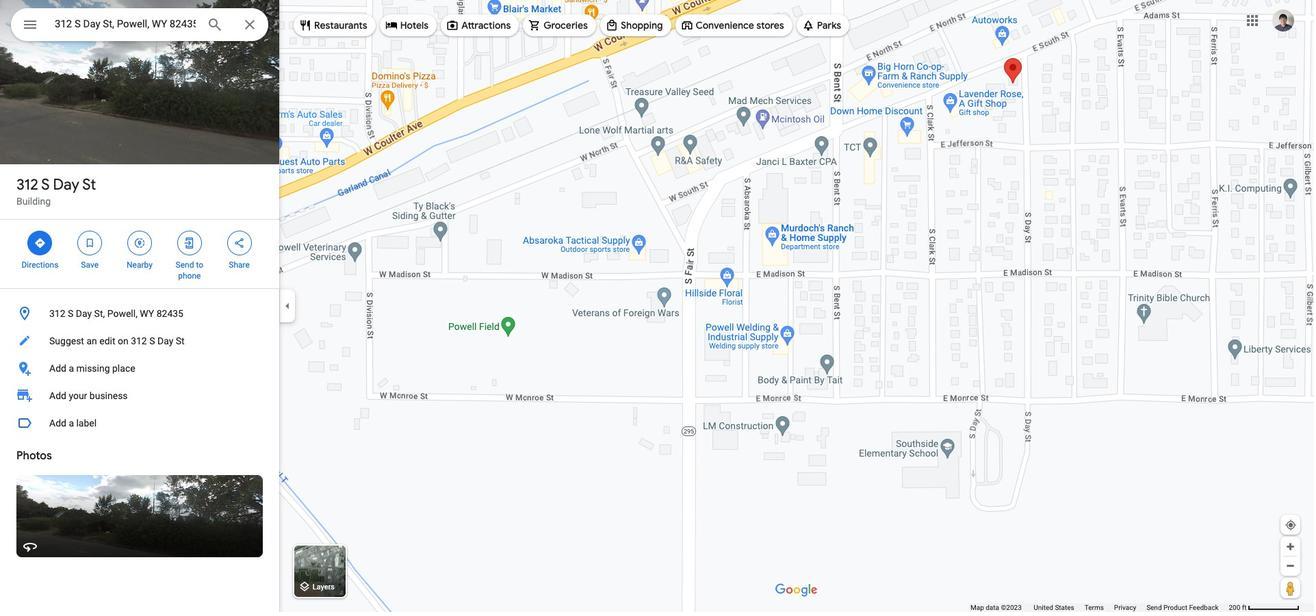 Task type: describe. For each thing, give the bounding box(es) containing it.

[[134, 236, 146, 251]]

google maps element
[[0, 0, 1315, 612]]

312 inside suggest an edit on 312 s day st button
[[131, 336, 147, 347]]

200
[[1230, 604, 1241, 612]]

restaurants
[[314, 19, 368, 32]]

groceries
[[544, 19, 588, 32]]

privacy button
[[1115, 603, 1137, 612]]

send product feedback button
[[1147, 603, 1219, 612]]


[[34, 236, 46, 251]]

groceries button
[[523, 9, 596, 42]]

312 S Day St, Powell, WY 82435 field
[[11, 8, 268, 41]]

st inside button
[[176, 336, 185, 347]]

parks button
[[797, 9, 850, 42]]

privacy
[[1115, 604, 1137, 612]]

attractions button
[[441, 9, 519, 42]]

312 s day st main content
[[0, 0, 279, 612]]

a for missing
[[69, 363, 74, 374]]

actions for 312 s day st region
[[0, 220, 279, 288]]


[[22, 15, 38, 34]]

day for st,
[[76, 308, 92, 319]]

an
[[87, 336, 97, 347]]

convenience stores
[[696, 19, 785, 32]]

terms
[[1085, 604, 1105, 612]]

send for send product feedback
[[1147, 604, 1163, 612]]

add for add your business
[[49, 390, 66, 401]]

edit
[[99, 336, 115, 347]]

st inside 312 s day st building
[[82, 175, 96, 194]]

powell,
[[107, 308, 138, 319]]

send product feedback
[[1147, 604, 1219, 612]]

save
[[81, 260, 99, 270]]

suggest an edit on 312 s day st
[[49, 336, 185, 347]]


[[84, 236, 96, 251]]

show street view coverage image
[[1281, 578, 1301, 599]]

united
[[1034, 604, 1054, 612]]

add for add a label
[[49, 418, 66, 429]]

show your location image
[[1285, 519, 1298, 531]]

data
[[986, 604, 1000, 612]]

shopping
[[621, 19, 663, 32]]

wy
[[140, 308, 154, 319]]

a for label
[[69, 418, 74, 429]]

add a label button
[[0, 410, 279, 437]]

attractions
[[462, 19, 511, 32]]

add for add a missing place
[[49, 363, 66, 374]]

add a missing place
[[49, 363, 135, 374]]

hotels button
[[380, 9, 437, 42]]

send to phone
[[176, 260, 203, 281]]

shopping button
[[601, 9, 672, 42]]

200 ft
[[1230, 604, 1247, 612]]

united states button
[[1034, 603, 1075, 612]]

map
[[971, 604, 985, 612]]

day for st
[[53, 175, 79, 194]]

suggest an edit on 312 s day st button
[[0, 327, 279, 355]]



Task type: locate. For each thing, give the bounding box(es) containing it.
s inside 312 s day st building
[[41, 175, 50, 194]]

s
[[41, 175, 50, 194], [68, 308, 74, 319], [149, 336, 155, 347]]

footer containing map data ©2023
[[971, 603, 1230, 612]]

restaurants button
[[294, 9, 376, 42]]

2 horizontal spatial 312
[[131, 336, 147, 347]]

0 horizontal spatial 312
[[16, 175, 38, 194]]

312 up building
[[16, 175, 38, 194]]

send inside button
[[1147, 604, 1163, 612]]

0 vertical spatial add
[[49, 363, 66, 374]]

zoom in image
[[1286, 542, 1296, 552]]

on
[[118, 336, 129, 347]]

a left label
[[69, 418, 74, 429]]

parks
[[817, 19, 842, 32]]

1 add from the top
[[49, 363, 66, 374]]

a inside add a missing place button
[[69, 363, 74, 374]]

312 inside 312 s day st, powell, wy 82435 button
[[49, 308, 65, 319]]

0 vertical spatial send
[[176, 260, 194, 270]]

phone
[[178, 271, 201, 281]]

a
[[69, 363, 74, 374], [69, 418, 74, 429]]

terms button
[[1085, 603, 1105, 612]]

312 s day st, powell, wy 82435
[[49, 308, 184, 319]]

feedback
[[1190, 604, 1219, 612]]

layers
[[313, 583, 335, 592]]

©2023
[[1002, 604, 1022, 612]]


[[233, 236, 246, 251]]

none field inside 312 s day st, powell, wy 82435 field
[[55, 16, 196, 32]]

st down 82435
[[176, 336, 185, 347]]

0 vertical spatial s
[[41, 175, 50, 194]]

1 a from the top
[[69, 363, 74, 374]]

add a missing place button
[[0, 355, 279, 382]]

s for st,
[[68, 308, 74, 319]]

2 vertical spatial 312
[[131, 336, 147, 347]]

collapse side panel image
[[280, 299, 295, 314]]

add
[[49, 363, 66, 374], [49, 390, 66, 401], [49, 418, 66, 429]]

add inside add a missing place button
[[49, 363, 66, 374]]

a inside add a label button
[[69, 418, 74, 429]]

google account: nolan park  
(nolan.park@adept.ai) image
[[1273, 9, 1295, 31]]

send up phone
[[176, 260, 194, 270]]

1 vertical spatial add
[[49, 390, 66, 401]]

stores
[[757, 19, 785, 32]]

add your business
[[49, 390, 128, 401]]

your
[[69, 390, 87, 401]]

None field
[[55, 16, 196, 32]]

footer
[[971, 603, 1230, 612]]

312 right on
[[131, 336, 147, 347]]

1 horizontal spatial send
[[1147, 604, 1163, 612]]

building
[[16, 196, 51, 207]]

add your business link
[[0, 382, 279, 410]]

3 add from the top
[[49, 418, 66, 429]]

a left missing
[[69, 363, 74, 374]]

map data ©2023
[[971, 604, 1024, 612]]

add inside add a label button
[[49, 418, 66, 429]]

send inside send to phone
[[176, 260, 194, 270]]

s up building
[[41, 175, 50, 194]]

s up suggest
[[68, 308, 74, 319]]

label
[[76, 418, 97, 429]]

day
[[53, 175, 79, 194], [76, 308, 92, 319], [157, 336, 173, 347]]

st
[[82, 175, 96, 194], [176, 336, 185, 347]]

312 s day st, powell, wy 82435 button
[[0, 300, 279, 327]]

200 ft button
[[1230, 604, 1300, 612]]

missing
[[76, 363, 110, 374]]

2 vertical spatial day
[[157, 336, 173, 347]]

ft
[[1243, 604, 1247, 612]]

day inside 312 s day st building
[[53, 175, 79, 194]]

add down suggest
[[49, 363, 66, 374]]

photos
[[16, 449, 52, 463]]

312 for st
[[16, 175, 38, 194]]

product
[[1164, 604, 1188, 612]]

directions
[[22, 260, 58, 270]]

1 vertical spatial a
[[69, 418, 74, 429]]

convenience
[[696, 19, 755, 32]]

0 vertical spatial st
[[82, 175, 96, 194]]

st,
[[94, 308, 105, 319]]

0 vertical spatial day
[[53, 175, 79, 194]]

1 horizontal spatial st
[[176, 336, 185, 347]]

2 a from the top
[[69, 418, 74, 429]]

0 horizontal spatial send
[[176, 260, 194, 270]]

send left 'product'
[[1147, 604, 1163, 612]]

1 vertical spatial 312
[[49, 308, 65, 319]]

312 for st,
[[49, 308, 65, 319]]

1 vertical spatial st
[[176, 336, 185, 347]]

add a label
[[49, 418, 97, 429]]

2 vertical spatial add
[[49, 418, 66, 429]]

2 add from the top
[[49, 390, 66, 401]]

0 horizontal spatial st
[[82, 175, 96, 194]]

312
[[16, 175, 38, 194], [49, 308, 65, 319], [131, 336, 147, 347]]

2 vertical spatial s
[[149, 336, 155, 347]]

send for send to phone
[[176, 260, 194, 270]]

312 up suggest
[[49, 308, 65, 319]]

 search field
[[11, 8, 268, 44]]

hotels
[[400, 19, 429, 32]]

united states
[[1034, 604, 1075, 612]]

312 s day st building
[[16, 175, 96, 207]]

0 horizontal spatial s
[[41, 175, 50, 194]]


[[183, 236, 196, 251]]

312 inside 312 s day st building
[[16, 175, 38, 194]]

add inside add your business link
[[49, 390, 66, 401]]

business
[[90, 390, 128, 401]]

0 vertical spatial a
[[69, 363, 74, 374]]

82435
[[157, 308, 184, 319]]

 button
[[11, 8, 49, 44]]

2 horizontal spatial s
[[149, 336, 155, 347]]

footer inside google maps "element"
[[971, 603, 1230, 612]]

1 vertical spatial s
[[68, 308, 74, 319]]

send
[[176, 260, 194, 270], [1147, 604, 1163, 612]]

1 vertical spatial day
[[76, 308, 92, 319]]

place
[[112, 363, 135, 374]]

st up 
[[82, 175, 96, 194]]

s for st
[[41, 175, 50, 194]]

add left label
[[49, 418, 66, 429]]

convenience stores button
[[676, 9, 793, 42]]

add left your
[[49, 390, 66, 401]]

0 vertical spatial 312
[[16, 175, 38, 194]]

1 horizontal spatial 312
[[49, 308, 65, 319]]

nearby
[[127, 260, 153, 270]]

1 horizontal spatial s
[[68, 308, 74, 319]]

1 vertical spatial send
[[1147, 604, 1163, 612]]

suggest
[[49, 336, 84, 347]]

states
[[1056, 604, 1075, 612]]

to
[[196, 260, 203, 270]]

zoom out image
[[1286, 561, 1296, 571]]

s down wy
[[149, 336, 155, 347]]

share
[[229, 260, 250, 270]]



Task type: vqa. For each thing, say whether or not it's contained in the screenshot.
Google Maps Element
yes



